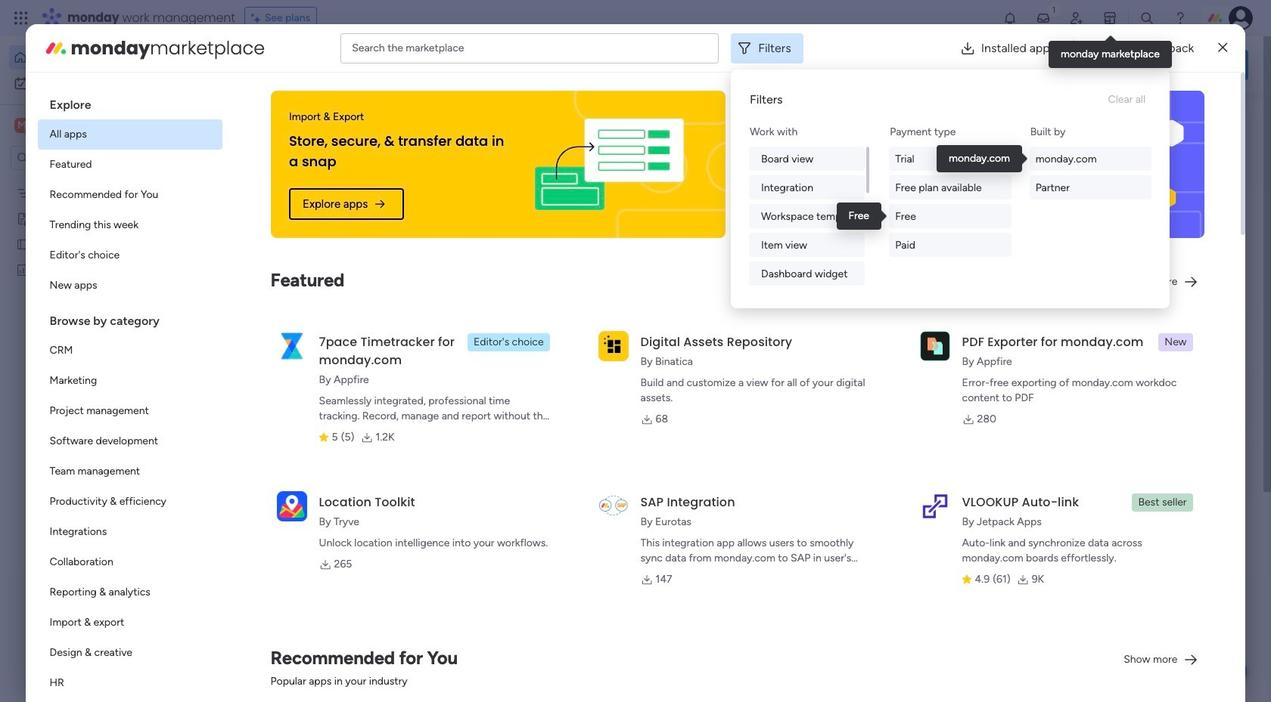 Task type: describe. For each thing, give the bounding box(es) containing it.
search everything image
[[1140, 11, 1155, 26]]

1 heading from the top
[[38, 85, 222, 120]]

help image
[[1173, 11, 1188, 26]]

component image
[[748, 300, 761, 314]]

public dashboard image
[[16, 263, 30, 277]]

see plans image
[[251, 10, 265, 26]]

kendall parks image
[[1229, 6, 1253, 30]]

update feed image
[[1036, 11, 1051, 26]]

select product image
[[14, 11, 29, 26]]

1 element
[[386, 546, 405, 564]]

1 image
[[1047, 1, 1061, 18]]

v2 user feedback image
[[1034, 56, 1045, 73]]

1 banner logo image from the left
[[511, 91, 707, 238]]

dapulse x slim image
[[1219, 39, 1228, 57]]

workspace selection element
[[14, 117, 126, 136]]

templates image image
[[1035, 114, 1235, 219]]

1 vertical spatial monday marketplace image
[[44, 36, 68, 60]]

v2 bolt switch image
[[1152, 56, 1161, 73]]



Task type: locate. For each thing, give the bounding box(es) containing it.
private board image
[[16, 211, 30, 225], [748, 276, 764, 293]]

1 vertical spatial public board image
[[253, 276, 269, 293]]

getting started element
[[1022, 361, 1249, 422]]

help center element
[[1022, 434, 1249, 495]]

private board image up component image
[[748, 276, 764, 293]]

0 horizontal spatial monday marketplace image
[[44, 36, 68, 60]]

invite members image
[[1069, 11, 1084, 26]]

1 horizontal spatial banner logo image
[[990, 91, 1187, 238]]

quick search results list box
[[234, 142, 985, 527]]

1 vertical spatial private board image
[[748, 276, 764, 293]]

1 horizontal spatial monday marketplace image
[[1102, 11, 1118, 26]]

0 vertical spatial monday marketplace image
[[1102, 11, 1118, 26]]

2 banner logo image from the left
[[990, 91, 1187, 238]]

0 vertical spatial heading
[[38, 85, 222, 120]]

workspace image
[[14, 117, 30, 134]]

notifications image
[[1003, 11, 1018, 26]]

option
[[9, 45, 184, 70], [9, 71, 184, 95], [38, 120, 222, 150], [38, 150, 222, 180], [0, 179, 193, 182], [38, 180, 222, 210], [38, 210, 222, 241], [38, 241, 222, 271], [38, 271, 222, 301], [38, 336, 222, 366], [38, 366, 222, 397], [38, 397, 222, 427], [38, 427, 222, 457], [38, 457, 222, 487], [38, 487, 222, 518], [38, 518, 222, 548], [38, 548, 222, 578], [38, 578, 222, 608], [38, 608, 222, 639], [38, 639, 222, 669], [38, 669, 222, 699]]

1 vertical spatial heading
[[38, 301, 222, 336]]

0 horizontal spatial private board image
[[16, 211, 30, 225]]

0 horizontal spatial public board image
[[16, 237, 30, 251]]

heading
[[38, 85, 222, 120], [38, 301, 222, 336]]

0 vertical spatial public board image
[[16, 237, 30, 251]]

0 horizontal spatial banner logo image
[[511, 91, 707, 238]]

component image
[[253, 485, 266, 499]]

1 horizontal spatial private board image
[[748, 276, 764, 293]]

list box
[[38, 85, 222, 703], [0, 177, 193, 487]]

1 horizontal spatial public board image
[[253, 276, 269, 293]]

private board image up public dashboard image
[[16, 211, 30, 225]]

public board image
[[16, 237, 30, 251], [253, 276, 269, 293]]

app logo image
[[277, 331, 307, 362], [598, 331, 629, 362], [920, 331, 950, 362], [277, 492, 307, 522], [598, 492, 629, 522], [920, 492, 950, 522]]

monday marketplace image
[[1102, 11, 1118, 26], [44, 36, 68, 60]]

Search in workspace field
[[32, 149, 126, 167]]

banner logo image
[[511, 91, 707, 238], [990, 91, 1187, 238]]

0 vertical spatial private board image
[[16, 211, 30, 225]]

2 heading from the top
[[38, 301, 222, 336]]



Task type: vqa. For each thing, say whether or not it's contained in the screenshot.
Google Forms Anywhere's monday.com
no



